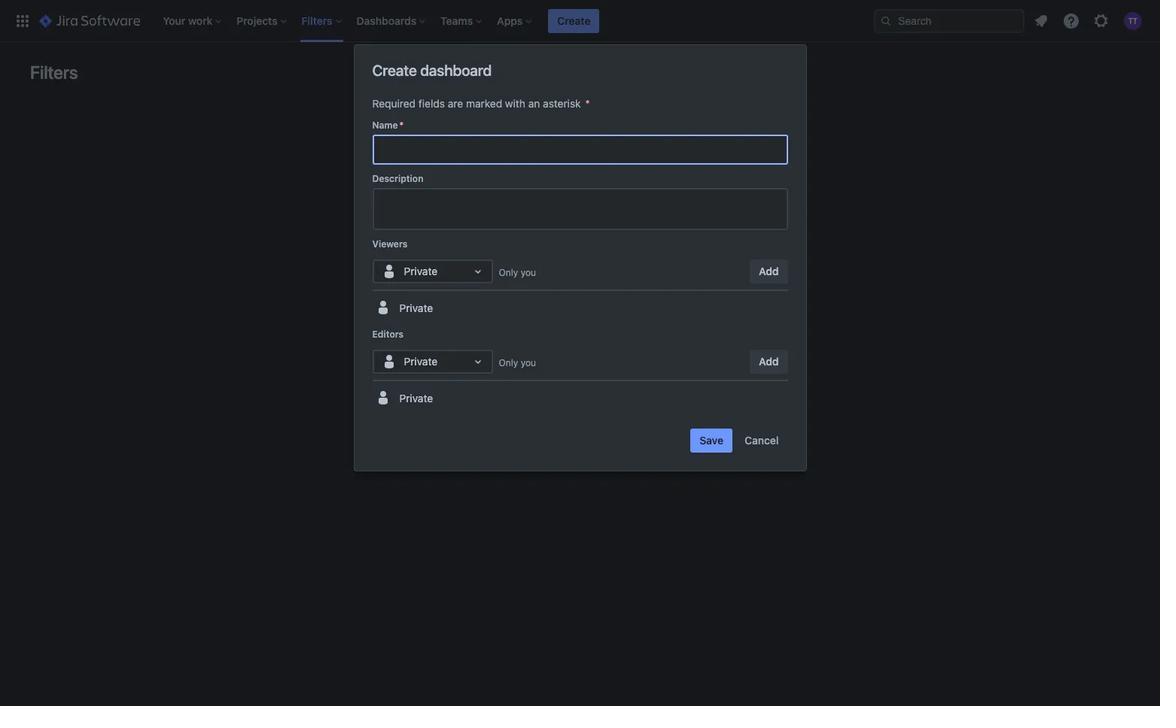 Task type: describe. For each thing, give the bounding box(es) containing it.
save for save as
[[658, 279, 683, 291]]

1 horizontal spatial *
[[585, 97, 590, 110]]

viewers
[[372, 239, 408, 250]]

required fields are marked with an asterisk *
[[372, 97, 590, 110]]

your
[[496, 279, 517, 291]]

name
[[372, 120, 398, 131]]

private down sidebar
[[399, 302, 433, 315]]

add for editors
[[759, 355, 779, 368]]

from the sidebar and enter your search criteria. then, select
[[408, 263, 743, 291]]

an
[[528, 97, 540, 110]]

create button
[[548, 9, 600, 33]]

marked
[[466, 97, 502, 110]]

with
[[505, 97, 525, 110]]

to
[[700, 279, 710, 291]]

create inside to create a filter.
[[713, 279, 744, 291]]

description
[[372, 173, 423, 184]]

private down editors
[[399, 393, 433, 405]]

create banner
[[0, 0, 1160, 42]]

dashboard
[[420, 62, 492, 79]]

you can create a filter by searching. select
[[417, 263, 627, 276]]

only for editors
[[499, 358, 518, 369]]

search
[[520, 279, 553, 291]]

filter
[[501, 263, 523, 276]]

Search field
[[874, 9, 1025, 33]]

save button
[[691, 429, 733, 453]]

a inside to create a filter.
[[747, 279, 752, 291]]

asterisk
[[543, 97, 581, 110]]

add button for editors
[[750, 350, 788, 374]]

only you for editors
[[499, 358, 536, 369]]

and
[[447, 279, 465, 291]]

editors
[[372, 329, 404, 340]]

save for save
[[700, 434, 724, 447]]

Editors text field
[[380, 355, 383, 370]]

create dashboard
[[372, 62, 492, 79]]

add button for viewers
[[750, 260, 788, 284]]

can
[[438, 263, 456, 276]]

are
[[448, 97, 463, 110]]

only you for viewers
[[499, 267, 536, 279]]



Task type: locate. For each thing, give the bounding box(es) containing it.
you
[[521, 267, 536, 279], [521, 358, 536, 369]]

a left the filter
[[492, 263, 498, 276]]

criteria.
[[556, 279, 593, 291]]

create for create dashboard
[[372, 62, 417, 79]]

0 vertical spatial a
[[492, 263, 498, 276]]

you right open icon
[[521, 358, 536, 369]]

0 vertical spatial add button
[[750, 260, 788, 284]]

create for create
[[557, 14, 591, 27]]

you up search
[[521, 267, 536, 279]]

2 you from the top
[[521, 358, 536, 369]]

select
[[626, 279, 655, 291]]

0 horizontal spatial a
[[492, 263, 498, 276]]

a
[[492, 263, 498, 276], [747, 279, 752, 291]]

1 horizontal spatial create
[[713, 279, 744, 291]]

* right 'name'
[[399, 120, 404, 131]]

you
[[417, 263, 435, 276]]

add for viewers
[[759, 265, 779, 278]]

the
[[727, 263, 743, 276]]

select
[[594, 263, 624, 276]]

only for viewers
[[499, 267, 518, 279]]

0 horizontal spatial create
[[458, 263, 489, 276]]

1 vertical spatial add button
[[750, 350, 788, 374]]

*
[[585, 97, 590, 110], [399, 120, 404, 131]]

create inside create button
[[557, 14, 591, 27]]

1 vertical spatial a
[[747, 279, 752, 291]]

enter
[[468, 279, 493, 291]]

0 horizontal spatial *
[[399, 120, 404, 131]]

2 only you from the top
[[499, 358, 536, 369]]

1 vertical spatial only you
[[499, 358, 536, 369]]

name *
[[372, 120, 404, 131]]

save left cancel
[[700, 434, 724, 447]]

2 only from the top
[[499, 358, 518, 369]]

fields
[[419, 97, 445, 110]]

filters
[[30, 62, 78, 83]]

jira software image
[[39, 12, 140, 30], [39, 12, 140, 30]]

only up your
[[499, 267, 518, 279]]

from
[[702, 263, 724, 276]]

create up enter at the top of the page
[[458, 263, 489, 276]]

a right to
[[747, 279, 752, 291]]

private right editors text box
[[404, 355, 438, 368]]

save as
[[658, 279, 698, 291]]

only right open icon
[[499, 358, 518, 369]]

private
[[404, 265, 438, 278], [399, 302, 433, 315], [404, 355, 438, 368], [399, 393, 433, 405]]

1 vertical spatial create
[[713, 279, 744, 291]]

create down "the"
[[713, 279, 744, 291]]

0 vertical spatial you
[[521, 267, 536, 279]]

0 vertical spatial only you
[[499, 267, 536, 279]]

search image
[[880, 15, 892, 27]]

to create a filter.
[[568, 279, 752, 306]]

primary element
[[9, 0, 874, 42]]

save
[[658, 279, 683, 291], [700, 434, 724, 447]]

0 vertical spatial add
[[759, 265, 779, 278]]

open image
[[469, 263, 487, 281]]

cancel
[[745, 434, 779, 447]]

then,
[[595, 279, 623, 291]]

open image
[[469, 353, 487, 371]]

add
[[759, 265, 779, 278], [759, 355, 779, 368]]

0 horizontal spatial save
[[658, 279, 683, 291]]

* right asterisk
[[585, 97, 590, 110]]

1 only from the top
[[499, 267, 518, 279]]

only you
[[499, 267, 536, 279], [499, 358, 536, 369]]

private up sidebar
[[404, 265, 438, 278]]

2 add from the top
[[759, 355, 779, 368]]

cancel button
[[736, 429, 788, 453]]

1 vertical spatial create
[[372, 62, 417, 79]]

Description text field
[[372, 188, 788, 230]]

you for viewers
[[521, 267, 536, 279]]

0 vertical spatial create
[[458, 263, 489, 276]]

1 vertical spatial only
[[499, 358, 518, 369]]

only you right open icon
[[499, 358, 536, 369]]

1 vertical spatial add
[[759, 355, 779, 368]]

add button
[[750, 260, 788, 284], [750, 350, 788, 374]]

filter.
[[568, 294, 592, 306]]

0 vertical spatial only
[[499, 267, 518, 279]]

searching.
[[540, 263, 591, 276]]

0 vertical spatial save
[[658, 279, 683, 291]]

1 you from the top
[[521, 267, 536, 279]]

save left as
[[658, 279, 683, 291]]

by
[[526, 263, 537, 276]]

you for editors
[[521, 358, 536, 369]]

only
[[499, 267, 518, 279], [499, 358, 518, 369]]

1 horizontal spatial a
[[747, 279, 752, 291]]

as
[[686, 279, 698, 291]]

1 horizontal spatial create
[[557, 14, 591, 27]]

only you up your
[[499, 267, 536, 279]]

1 add button from the top
[[750, 260, 788, 284]]

1 vertical spatial *
[[399, 120, 404, 131]]

save inside button
[[700, 434, 724, 447]]

1 vertical spatial you
[[521, 358, 536, 369]]

sidebar
[[408, 279, 444, 291]]

0 horizontal spatial create
[[372, 62, 417, 79]]

1 only you from the top
[[499, 267, 536, 279]]

required
[[372, 97, 416, 110]]

1 add from the top
[[759, 265, 779, 278]]

0 vertical spatial create
[[557, 14, 591, 27]]

None field
[[374, 136, 786, 163]]

1 horizontal spatial save
[[700, 434, 724, 447]]

Viewers text field
[[380, 264, 383, 279]]

create
[[557, 14, 591, 27], [372, 62, 417, 79]]

2 add button from the top
[[750, 350, 788, 374]]

1 vertical spatial save
[[700, 434, 724, 447]]

create
[[458, 263, 489, 276], [713, 279, 744, 291]]

0 vertical spatial *
[[585, 97, 590, 110]]



Task type: vqa. For each thing, say whether or not it's contained in the screenshot.
bottom the You're
no



